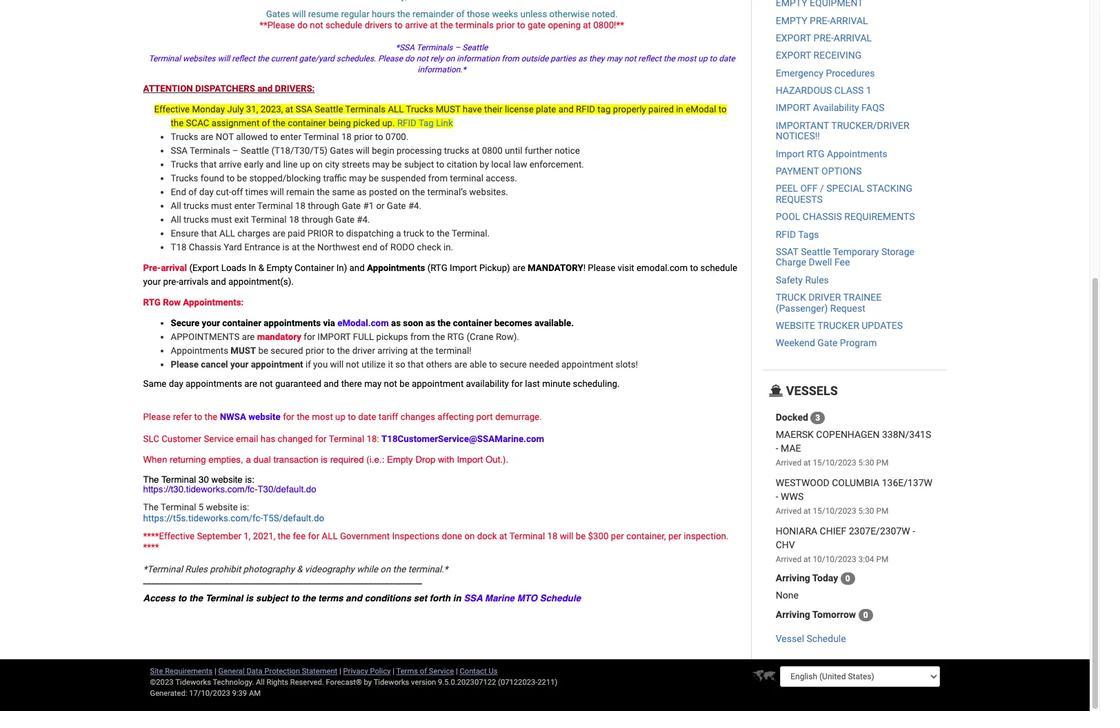 Task type: locate. For each thing, give the bounding box(es) containing it.
transaction
[[274, 455, 319, 465]]

begin
[[372, 146, 395, 156]]

chassis
[[803, 211, 843, 222]]

1 horizontal spatial &
[[297, 565, 303, 575]]

and right in)
[[350, 263, 365, 273]]

terminal
[[149, 54, 181, 64], [304, 132, 339, 142], [257, 201, 293, 211], [251, 215, 287, 225], [329, 434, 365, 445], [162, 475, 196, 485], [161, 503, 196, 513], [510, 532, 545, 542], [206, 594, 243, 604]]

may inside *ssa terminals – seattle terminal websites will reflect the current gate/yard schedules. please do not rely on information from outside parties as they may not reflect the most up to date information.*
[[607, 54, 623, 64]]

terminal
[[450, 173, 484, 184]]

2 the from the top
[[143, 503, 159, 513]]

t30/default.do
[[258, 485, 317, 495]]

per
[[611, 532, 625, 542], [669, 532, 682, 542]]

1 vertical spatial &
[[297, 565, 303, 575]]

the for the terminal 5 website is: https://t5s.tideworks.com/fc-t5s/default.do
[[143, 503, 159, 513]]

stacking
[[867, 183, 913, 194]]

is:
[[245, 475, 255, 485], [240, 503, 249, 513]]

done
[[442, 532, 463, 542]]

import down in.
[[450, 263, 477, 273]]

on inside *terminal rules prohibit photography & videography while on the terminal.* ____________________________________________________________________
[[381, 565, 391, 575]]

all inside 'site requirements | general data protection statement | privacy policy | terms of service | contact us ©2023 tideworks technology. all rights reserved. forecast® by tideworks version 9.5.0.202307122 (07122023-2211) generated: 17/10/2023 9:39 am'
[[256, 678, 265, 687]]

privacy policy link
[[343, 667, 391, 676]]

to left gate
[[518, 20, 526, 30]]

may down streets
[[349, 173, 367, 184]]

available.
[[535, 318, 574, 329]]

2 vertical spatial website
[[206, 503, 238, 513]]

updates
[[862, 320, 904, 331]]

0 vertical spatial pre-
[[810, 15, 831, 26]]

pm inside westwood columbia 136e / 137w - wws arrived at 15/10/2023 5:30 pm
[[877, 506, 889, 516]]

container up (t18/t30/t5) at the left top of page
[[288, 118, 326, 128]]

to up emodal
[[710, 54, 717, 64]]

date inside *ssa terminals – seattle terminal websites will reflect the current gate/yard schedules. please do not rely on information from outside parties as they may not reflect the most up to date information.*
[[719, 54, 736, 64]]

trucks are not allowed to enter terminal 18 prior to 0700. ssa terminals – seattle (t18/t30/t5) gates will begin processing trucks at 0800 until further notice trucks that arrive early and line up on city streets may be subject to citation by local law enforcement. trucks found to be stopped/blocking traffic may be suspended from terminal access. end of day cut-off times will remain the same as posted on the terminal's websites. all trucks must enter terminal 18 through gate #1 or gate #4. all trucks must exit terminal 18 through gate #4. ensure that all charges are paid prior to dispatching a truck to the terminal. t18 chassis yard entrance is at the northwest end of rodo check in.
[[171, 132, 585, 253]]

0 vertical spatial date
[[719, 54, 736, 64]]

as up #1
[[357, 187, 367, 197]]

1 vertical spatial import
[[450, 263, 477, 273]]

for
[[304, 332, 315, 342], [512, 379, 523, 389], [283, 412, 295, 423], [315, 434, 327, 445], [308, 532, 320, 542]]

in.
[[444, 242, 454, 253]]

0 vertical spatial subject
[[404, 159, 434, 170]]

seattle inside empty pre-arrival export pre-arrival export receiving emergency procedures hazardous class 1 import availability faqs important trucker/driver notices!! import rtg appointments payment options peel off / special stacking requests pool chassis requirements rfid tags ssat seattle temporary storage charge dwell fee safety rules truck driver trainee (passenger) request website trucker updates weekend gate program
[[802, 246, 831, 257]]

is
[[283, 242, 290, 253], [321, 455, 328, 465], [246, 594, 254, 604]]

0 horizontal spatial appointments
[[171, 346, 229, 356]]

your
[[143, 277, 161, 287], [202, 318, 220, 329], [230, 360, 249, 370]]

appointments down appointments on the left top of the page
[[171, 346, 229, 356]]

for for 18:
[[315, 434, 327, 445]]

by down privacy policy link
[[364, 678, 372, 687]]

enforcement.
[[530, 159, 585, 170]]

is: for the terminal 5 website is:
[[240, 503, 249, 513]]

schedule inside to schedule your pre-arrivals and appointment(s).
[[701, 263, 738, 273]]

2 horizontal spatial rtg
[[807, 148, 825, 159]]

terminal down returning
[[162, 475, 196, 485]]

arrived for wws
[[776, 506, 802, 516]]

is: down dual
[[245, 475, 255, 485]]

1 per from the left
[[611, 532, 625, 542]]

0 horizontal spatial service
[[204, 434, 234, 445]]

tomorrow
[[813, 609, 857, 620]]

must up link
[[436, 104, 461, 115]]

by inside 'site requirements | general data protection statement | privacy policy | terms of service | contact us ©2023 tideworks technology. all rights reserved. forecast® by tideworks version 9.5.0.202307122 (07122023-2211) generated: 17/10/2023 9:39 am'
[[364, 678, 372, 687]]

©2023 tideworks
[[150, 678, 211, 687]]

mae
[[781, 443, 802, 454]]

1 vertical spatial day
[[169, 379, 183, 389]]

pm up 2307w
[[877, 506, 889, 516]]

gate inside empty pre-arrival export pre-arrival export receiving emergency procedures hazardous class 1 import availability faqs important trucker/driver notices!! import rtg appointments payment options peel off / special stacking requests pool chassis requirements rfid tags ssat seattle temporary storage charge dwell fee safety rules truck driver trainee (passenger) request website trucker updates weekend gate program
[[818, 338, 838, 349]]

pm
[[877, 458, 889, 468], [877, 506, 889, 516], [877, 555, 889, 564]]

1 arrived from the top
[[776, 458, 802, 468]]

import
[[776, 148, 805, 159], [450, 263, 477, 273], [457, 455, 483, 465]]

your inside to schedule your pre-arrivals and appointment(s).
[[143, 277, 161, 287]]

of down 2023,
[[262, 118, 270, 128]]

to right allowed
[[270, 132, 278, 142]]

1 horizontal spatial ssa
[[296, 104, 313, 115]]

storage
[[882, 246, 915, 257]]

2 export from the top
[[776, 50, 812, 61]]

arriving inside arriving today 0 none
[[776, 572, 811, 583]]

terminals down not
[[190, 146, 230, 156]]

2 vertical spatial ssa
[[464, 594, 483, 604]]

- inside maersk copenhagen 338n / 341s - mae arrived at 15/10/2023 5:30 pm
[[776, 443, 779, 454]]

on inside ****effective september 1, 2021, the fee for all government inspections done on dock at terminal 18 will be $300 per container, per inspection. ****
[[465, 532, 475, 542]]

1 vertical spatial a
[[246, 455, 251, 465]]

pool
[[776, 211, 801, 222]]

container inside 'effective monday july 31, 2023, at ssa seattle terminals all trucks must have their license plate and rfid tag properly paired in emodal to the scac assignment of the container being picked up.'
[[288, 118, 326, 128]]

import up important at the right top of the page
[[776, 102, 811, 114]]

at inside 'effective monday july 31, 2023, at ssa seattle terminals all trucks must have their license plate and rfid tag properly paired in emodal to the scac assignment of the container being picked up.'
[[285, 104, 294, 115]]

1
[[867, 85, 872, 96]]

day down found
[[199, 187, 214, 197]]

0 horizontal spatial do
[[297, 20, 308, 30]]

1 horizontal spatial import
[[776, 102, 811, 114]]

0 horizontal spatial enter
[[234, 201, 255, 211]]

2 vertical spatial pm
[[877, 555, 889, 564]]

0 vertical spatial day
[[199, 187, 214, 197]]

0 horizontal spatial appointments
[[186, 379, 242, 389]]

$300
[[588, 532, 609, 542]]

2307e
[[850, 526, 877, 537]]

2 horizontal spatial terminals
[[417, 43, 453, 52]]

will inside secure your container appointments via emodal.com as soon as the container becomes available. appointments are mandatory for import full pickups from the rtg (crane row). appointments must be secured prior to the driver arriving at the terminal! please cancel your appointment if you will not utilize it so that others are able to secure needed appointment slots!
[[330, 360, 344, 370]]

appointments
[[828, 148, 888, 159], [367, 263, 425, 273], [171, 346, 229, 356]]

be inside secure your container appointments via emodal.com as soon as the container becomes available. appointments are mandatory for import full pickups from the rtg (crane row). appointments must be secured prior to the driver arriving at the terminal! please cancel your appointment if you will not utilize it so that others are able to secure needed appointment slots!
[[259, 346, 269, 356]]

rfid tag link link
[[398, 118, 453, 128]]

1 horizontal spatial 0
[[864, 611, 869, 620]]

1 vertical spatial do
[[405, 54, 415, 64]]

seattle up being
[[315, 104, 343, 115]]

drivers
[[365, 20, 393, 30]]

do inside *ssa terminals – seattle terminal websites will reflect the current gate/yard schedules. please do not rely on information from outside parties as they may not reflect the most up to date information.*
[[405, 54, 415, 64]]

prior down weeks at the left of the page
[[496, 20, 515, 30]]

to
[[395, 20, 403, 30], [518, 20, 526, 30], [710, 54, 717, 64], [719, 104, 727, 115], [270, 132, 278, 142], [375, 132, 384, 142], [437, 159, 445, 170], [227, 173, 235, 184], [336, 228, 344, 239], [427, 228, 435, 239], [691, 263, 699, 273], [327, 346, 335, 356], [489, 360, 498, 370], [194, 412, 202, 423], [348, 412, 356, 423], [178, 594, 187, 604], [291, 594, 300, 604]]

- left wws
[[776, 491, 779, 502]]

of right 'end'
[[380, 242, 388, 253]]

terminals inside *ssa terminals – seattle terminal websites will reflect the current gate/yard schedules. please do not rely on information from outside parties as they may not reflect the most up to date information.*
[[417, 43, 453, 52]]

0 vertical spatial 15/10/2023
[[813, 458, 857, 468]]

1 pm from the top
[[877, 458, 889, 468]]

1 vertical spatial subject
[[256, 594, 288, 604]]

1 the from the top
[[143, 475, 159, 485]]

1 vertical spatial the
[[143, 503, 159, 513]]

0 vertical spatial is:
[[245, 475, 255, 485]]

at inside - chv arrived at 10/10/2023 3:04 pm
[[804, 555, 811, 564]]

1 vertical spatial #4.
[[357, 215, 370, 225]]

0 vertical spatial pm
[[877, 458, 889, 468]]

- for - mae
[[776, 443, 779, 454]]

2 pm from the top
[[877, 506, 889, 516]]

1 reflect from the left
[[232, 54, 255, 64]]

/ inside maersk copenhagen 338n / 341s - mae arrived at 15/10/2023 5:30 pm
[[906, 429, 910, 440]]

may down begin in the left top of the page
[[373, 159, 390, 170]]

1 horizontal spatial gates
[[330, 146, 354, 156]]

emergency
[[776, 67, 824, 78]]

website trucker updates link
[[776, 320, 904, 331]]

not inside secure your container appointments via emodal.com as soon as the container becomes available. appointments are mandatory for import full pickups from the rtg (crane row). appointments must be secured prior to the driver arriving at the terminal! please cancel your appointment if you will not utilize it so that others are able to secure needed appointment slots!
[[346, 360, 360, 370]]

up up emodal
[[699, 54, 708, 64]]

to down ____________________________________________________________________
[[291, 594, 300, 604]]

0 vertical spatial import
[[776, 102, 811, 114]]

1 horizontal spatial is
[[283, 242, 290, 253]]

important trucker/driver notices!! link
[[776, 120, 910, 142]]

subject down processing
[[404, 159, 434, 170]]

otherwise
[[550, 9, 590, 19]]

your up appointments on the left top of the page
[[202, 318, 220, 329]]

for up if
[[304, 332, 315, 342]]

0 horizontal spatial terminals
[[190, 146, 230, 156]]

out.).
[[486, 455, 509, 465]]

arrive up found
[[219, 159, 242, 170]]

terminal inside ****effective september 1, 2021, the fee for all government inspections done on dock at terminal 18 will be $300 per container, per inspection. ****
[[510, 532, 545, 542]]

be up off
[[237, 173, 247, 184]]

chv
[[776, 539, 796, 551]]

- for - wws
[[776, 491, 779, 502]]

website inside the terminal 30 website is: https://t30.tideworks.com/fc-t30/default.do
[[212, 475, 243, 485]]

be inside ****effective september 1, 2021, the fee for all government inspections done on dock at terminal 18 will be $300 per container, per inspection. ****
[[576, 532, 586, 542]]

to right emodal
[[719, 104, 727, 115]]

please inside secure your container appointments via emodal.com as soon as the container becomes available. appointments are mandatory for import full pickups from the rtg (crane row). appointments must be secured prior to the driver arriving at the terminal! please cancel your appointment if you will not utilize it so that others are able to secure needed appointment slots!
[[171, 360, 199, 370]]

ssa marine mto schedule link
[[464, 594, 581, 604]]

in)
[[337, 263, 347, 273]]

2 vertical spatial up
[[335, 412, 346, 423]]

import down via
[[318, 332, 351, 342]]

all right fee
[[322, 532, 338, 542]]

1 vertical spatial most
[[312, 412, 333, 423]]

availability
[[814, 102, 860, 114]]

1 vertical spatial arrive
[[219, 159, 242, 170]]

for for government
[[308, 532, 320, 542]]

2 arrived from the top
[[776, 506, 802, 516]]

to left citation
[[437, 159, 445, 170]]

0 vertical spatial website
[[249, 412, 281, 423]]

1 vertical spatial 5:30
[[859, 506, 875, 516]]

off
[[232, 187, 243, 197]]

1 vertical spatial website
[[212, 475, 243, 485]]

appointment down others
[[412, 379, 464, 389]]

a inside trucks are not allowed to enter terminal 18 prior to 0700. ssa terminals – seattle (t18/t30/t5) gates will begin processing trucks at 0800 until further notice trucks that arrive early and line up on city streets may be subject to citation by local law enforcement. trucks found to be stopped/blocking traffic may be suspended from terminal access. end of day cut-off times will remain the same as posted on the terminal's websites. all trucks must enter terminal 18 through gate #1 or gate #4. all trucks must exit terminal 18 through gate #4. ensure that all charges are paid prior to dispatching a truck to the terminal. t18 chassis yard entrance is at the northwest end of rodo check in.
[[396, 228, 401, 239]]

for right fee
[[308, 532, 320, 542]]

arrive down remainder
[[405, 20, 428, 30]]

to inside 'effective monday july 31, 2023, at ssa seattle terminals all trucks must have their license plate and rfid tag properly paired in emodal to the scac assignment of the container being picked up.'
[[719, 104, 727, 115]]

1 vertical spatial service
[[429, 667, 454, 676]]

terminal left 5
[[161, 503, 196, 513]]

your down pre- at the top of the page
[[143, 277, 161, 287]]

1 vertical spatial empty
[[387, 455, 413, 465]]

1 must from the top
[[211, 201, 232, 211]]

& inside *terminal rules prohibit photography & videography while on the terminal.* ____________________________________________________________________
[[297, 565, 303, 575]]

*terminal
[[143, 565, 183, 575]]

is: inside the terminal 30 website is: https://t30.tideworks.com/fc-t30/default.do
[[245, 475, 255, 485]]

hazardous
[[776, 85, 833, 96]]

appointments inside secure your container appointments via emodal.com as soon as the container becomes available. appointments are mandatory for import full pickups from the rtg (crane row). appointments must be secured prior to the driver arriving at the terminal! please cancel your appointment if you will not utilize it so that others are able to secure needed appointment slots!
[[264, 318, 321, 329]]

export down empty
[[776, 32, 812, 43]]

for for most
[[283, 412, 295, 423]]

opening
[[548, 20, 581, 30]]

15/10/2023 for columbia
[[813, 506, 857, 516]]

1 horizontal spatial date
[[719, 54, 736, 64]]

arrived inside maersk copenhagen 338n / 341s - mae arrived at 15/10/2023 5:30 pm
[[776, 458, 802, 468]]

0 inside arriving tomorrow 0
[[864, 611, 869, 620]]

is: up https://t5s.tideworks.com/fc-t5s/default.do link
[[240, 503, 249, 513]]

0 horizontal spatial in
[[453, 594, 462, 604]]

when
[[143, 455, 167, 465]]

trucks up citation
[[444, 146, 470, 156]]

seattle up early
[[241, 146, 269, 156]]

cancel
[[201, 360, 228, 370]]

seattle inside 'effective monday july 31, 2023, at ssa seattle terminals all trucks must have their license plate and rfid tag properly paired in emodal to the scac assignment of the container being picked up.'
[[315, 104, 343, 115]]

at inside westwood columbia 136e / 137w - wws arrived at 15/10/2023 5:30 pm
[[804, 506, 811, 516]]

and inside to schedule your pre-arrivals and appointment(s).
[[211, 277, 226, 287]]

0 vertical spatial appointments
[[828, 148, 888, 159]]

0 right "tomorrow" in the right of the page
[[864, 611, 869, 620]]

local
[[492, 159, 511, 170]]

0 vertical spatial must
[[211, 201, 232, 211]]

2 horizontal spatial is
[[321, 455, 328, 465]]

0 inside arriving today 0 none
[[846, 574, 851, 584]]

to right able
[[489, 360, 498, 370]]

10/10/2023
[[813, 555, 857, 564]]

ship image
[[769, 385, 784, 397]]

website for the terminal 30 website is:
[[212, 475, 243, 485]]

videography
[[305, 565, 355, 575]]

15/10/2023 for copenhagen
[[813, 458, 857, 468]]

pre- up export pre-arrival link
[[810, 15, 831, 26]]

rules inside empty pre-arrival export pre-arrival export receiving emergency procedures hazardous class 1 import availability faqs important trucker/driver notices!! import rtg appointments payment options peel off / special stacking requests pool chassis requirements rfid tags ssat seattle temporary storage charge dwell fee safety rules truck driver trainee (passenger) request website trucker updates weekend gate program
[[806, 275, 830, 286]]

must down cut- on the left top of the page
[[211, 201, 232, 211]]

import
[[776, 102, 811, 114], [318, 332, 351, 342]]

arrive inside trucks are not allowed to enter terminal 18 prior to 0700. ssa terminals – seattle (t18/t30/t5) gates will begin processing trucks at 0800 until further notice trucks that arrive early and line up on city streets may be subject to citation by local law enforcement. trucks found to be stopped/blocking traffic may be suspended from terminal access. end of day cut-off times will remain the same as posted on the terminal's websites. all trucks must enter terminal 18 through gate #1 or gate #4. all trucks must exit terminal 18 through gate #4. ensure that all charges are paid prior to dispatching a truck to the terminal. t18 chassis yard entrance is at the northwest end of rodo check in.
[[219, 159, 242, 170]]

not
[[216, 132, 234, 142]]

your right the cancel
[[230, 360, 249, 370]]

paired
[[649, 104, 674, 115]]

1 vertical spatial must
[[231, 346, 256, 356]]

seattle
[[463, 43, 488, 52], [315, 104, 343, 115], [241, 146, 269, 156], [802, 246, 831, 257]]

0 vertical spatial is
[[283, 242, 290, 253]]

terminal!
[[436, 346, 472, 356]]

3
[[816, 413, 821, 423]]

4 | from the left
[[456, 667, 458, 676]]

not
[[310, 20, 323, 30], [417, 54, 429, 64], [625, 54, 637, 64], [346, 360, 360, 370], [260, 379, 273, 389], [384, 379, 398, 389]]

0 horizontal spatial 0
[[846, 574, 851, 584]]

appointments down the cancel
[[186, 379, 242, 389]]

1 horizontal spatial up
[[335, 412, 346, 423]]

safety
[[776, 275, 803, 286]]

enter up exit
[[234, 201, 255, 211]]

the inside ****effective september 1, 2021, the fee for all government inspections done on dock at terminal 18 will be $300 per container, per inspection. ****
[[278, 532, 291, 542]]

0 vertical spatial schedule
[[326, 20, 363, 30]]

rtg up payment options link
[[807, 148, 825, 159]]

1 horizontal spatial reflect
[[639, 54, 662, 64]]

0 vertical spatial enter
[[281, 132, 302, 142]]

2 arriving from the top
[[776, 609, 811, 620]]

18 left $300
[[548, 532, 558, 542]]

container up (crane
[[453, 318, 493, 329]]

ssa inside 'effective monday july 31, 2023, at ssa seattle terminals all trucks must have their license plate and rfid tag properly paired in emodal to the scac assignment of the container being picked up.'
[[296, 104, 313, 115]]

at down paid
[[292, 242, 300, 253]]

empty right (i.e.:
[[387, 455, 413, 465]]

1 5:30 from the top
[[859, 458, 875, 468]]

/ for westwood columbia 136e / 137w - wws arrived at 15/10/2023 5:30 pm
[[904, 477, 908, 488]]

15/10/2023 inside maersk copenhagen 338n / 341s - mae arrived at 15/10/2023 5:30 pm
[[813, 458, 857, 468]]

appointment down secured
[[251, 360, 303, 370]]

gates
[[266, 9, 290, 19], [330, 146, 354, 156]]

inspections
[[392, 532, 440, 542]]

noted.
[[592, 9, 618, 19]]

all inside trucks are not allowed to enter terminal 18 prior to 0700. ssa terminals – seattle (t18/t30/t5) gates will begin processing trucks at 0800 until further notice trucks that arrive early and line up on city streets may be subject to citation by local law enforcement. trucks found to be stopped/blocking traffic may be suspended from terminal access. end of day cut-off times will remain the same as posted on the terminal's websites. all trucks must enter terminal 18 through gate #1 or gate #4. all trucks must exit terminal 18 through gate #4. ensure that all charges are paid prior to dispatching a truck to the terminal. t18 chassis yard entrance is at the northwest end of rodo check in.
[[220, 228, 235, 239]]

1 15/10/2023 from the top
[[813, 458, 857, 468]]

terminal inside the terminal 30 website is: https://t30.tideworks.com/fc-t30/default.do
[[162, 475, 196, 485]]

generated:
[[150, 689, 187, 698]]

all inside ****effective september 1, 2021, the fee for all government inspections done on dock at terminal 18 will be $300 per container, per inspection. ****
[[322, 532, 338, 542]]

not up nwsa website link
[[260, 379, 273, 389]]

from inside *ssa terminals – seattle terminal websites will reflect the current gate/yard schedules. please do not rely on information from outside parties as they may not reflect the most up to date information.*
[[502, 54, 520, 64]]

5:30 inside westwood columbia 136e / 137w - wws arrived at 15/10/2023 5:30 pm
[[859, 506, 875, 516]]

arrived inside westwood columbia 136e / 137w - wws arrived at 15/10/2023 5:30 pm
[[776, 506, 802, 516]]

2 vertical spatial terminals
[[190, 146, 230, 156]]

/ inside westwood columbia 136e / 137w - wws arrived at 15/10/2023 5:30 pm
[[904, 477, 908, 488]]

maersk
[[776, 429, 814, 440]]

0 horizontal spatial arrive
[[219, 159, 242, 170]]

0 vertical spatial service
[[204, 434, 234, 445]]

rtg inside secure your container appointments via emodal.com as soon as the container becomes available. appointments are mandatory for import full pickups from the rtg (crane row). appointments must be secured prior to the driver arriving at the terminal! please cancel your appointment if you will not utilize it so that others are able to secure needed appointment slots!
[[448, 332, 465, 342]]

not down driver
[[346, 360, 360, 370]]

with
[[438, 455, 455, 465]]

0 vertical spatial –
[[455, 43, 461, 52]]

are down 'terminal!'
[[455, 360, 468, 370]]

- inside westwood columbia 136e / 137w - wws arrived at 15/10/2023 5:30 pm
[[776, 491, 779, 502]]

trucks down end
[[184, 201, 209, 211]]

driver
[[809, 292, 842, 303]]

the down the when
[[143, 475, 159, 485]]

1 horizontal spatial empty
[[387, 455, 413, 465]]

none
[[776, 590, 799, 601]]

the up ****effective
[[143, 503, 159, 513]]

requests
[[776, 194, 823, 205]]

gates up **please
[[266, 9, 290, 19]]

to right the refer
[[194, 412, 202, 423]]

unless
[[521, 9, 548, 19]]

container
[[288, 118, 326, 128], [223, 318, 262, 329], [453, 318, 493, 329]]

seattle up information at top left
[[463, 43, 488, 52]]

2 vertical spatial all
[[322, 532, 338, 542]]

0 vertical spatial arrive
[[405, 20, 428, 30]]

1 vertical spatial enter
[[234, 201, 255, 211]]

will inside ****effective september 1, 2021, the fee for all government inspections done on dock at terminal 18 will be $300 per container, per inspection. ****
[[560, 532, 574, 542]]

gate
[[342, 201, 361, 211], [387, 201, 406, 211], [336, 215, 355, 225], [818, 338, 838, 349]]

at inside ****effective september 1, 2021, the fee for all government inspections done on dock at terminal 18 will be $300 per container, per inspection. ****
[[500, 532, 508, 542]]

terminals inside 'effective monday july 31, 2023, at ssa seattle terminals all trucks must have their license plate and rfid tag properly paired in emodal to the scac assignment of the container being picked up.'
[[346, 104, 386, 115]]

0 horizontal spatial prior
[[306, 346, 325, 356]]

schedule right mto
[[540, 594, 581, 604]]

0 horizontal spatial gates
[[266, 9, 290, 19]]

____________________________________________________________________
[[143, 576, 422, 586]]

1 horizontal spatial subject
[[404, 159, 434, 170]]

may
[[607, 54, 623, 64], [373, 159, 390, 170], [349, 173, 367, 184], [365, 379, 382, 389]]

1 vertical spatial your
[[202, 318, 220, 329]]

1 vertical spatial pm
[[877, 506, 889, 516]]

1 horizontal spatial in
[[677, 104, 684, 115]]

0 vertical spatial empty
[[267, 263, 292, 273]]

5:30 up columbia
[[859, 458, 875, 468]]

t18customerservice@ssamarine.com
[[382, 434, 545, 445]]

must inside secure your container appointments via emodal.com as soon as the container becomes available. appointments are mandatory for import full pickups from the rtg (crane row). appointments must be secured prior to the driver arriving at the terminal! please cancel your appointment if you will not utilize it so that others are able to secure needed appointment slots!
[[231, 346, 256, 356]]

and left line
[[266, 159, 281, 170]]

rfid up 0700.
[[398, 118, 417, 128]]

arrival up export pre-arrival link
[[831, 15, 869, 26]]

chief
[[820, 526, 847, 537]]

0 horizontal spatial reflect
[[232, 54, 255, 64]]

2 5:30 from the top
[[859, 506, 875, 516]]

2 horizontal spatial appointment
[[562, 360, 614, 370]]

prior up you
[[306, 346, 325, 356]]

15/10/2023 inside westwood columbia 136e / 137w - wws arrived at 15/10/2023 5:30 pm
[[813, 506, 857, 516]]

rfid up "ssat"
[[776, 229, 797, 240]]

date
[[719, 54, 736, 64], [358, 412, 377, 423]]

1 horizontal spatial by
[[480, 159, 489, 170]]

arrived inside - chv arrived at 10/10/2023 3:04 pm
[[776, 555, 802, 564]]

1 export from the top
[[776, 32, 812, 43]]

1 horizontal spatial rules
[[806, 275, 830, 286]]

0 for today
[[846, 574, 851, 584]]

schedule right emodal.com link
[[701, 263, 738, 273]]

2 15/10/2023 from the top
[[813, 506, 857, 516]]

secure
[[500, 360, 527, 370]]

ssa inside trucks are not allowed to enter terminal 18 prior to 0700. ssa terminals – seattle (t18/t30/t5) gates will begin processing trucks at 0800 until further notice trucks that arrive early and line up on city streets may be subject to citation by local law enforcement. trucks found to be stopped/blocking traffic may be suspended from terminal access. end of day cut-off times will remain the same as posted on the terminal's websites. all trucks must enter terminal 18 through gate #1 or gate #4. all trucks must exit terminal 18 through gate #4. ensure that all charges are paid prior to dispatching a truck to the terminal. t18 chassis yard entrance is at the northwest end of rodo check in.
[[171, 146, 188, 156]]

at right "arriving" at the left
[[410, 346, 418, 356]]

row
[[163, 298, 181, 308]]

0 vertical spatial by
[[480, 159, 489, 170]]

the inside the terminal 5 website is: https://t5s.tideworks.com/fc-t5s/default.do
[[143, 503, 159, 513]]

to inside *ssa terminals – seattle terminal websites will reflect the current gate/yard schedules. please do not rely on information from outside parties as they may not reflect the most up to date information.*
[[710, 54, 717, 64]]

on
[[446, 54, 455, 64], [313, 159, 323, 170], [400, 187, 410, 197], [465, 532, 475, 542], [381, 565, 391, 575]]

3 | from the left
[[393, 667, 395, 676]]

truck
[[404, 228, 424, 239]]

1 horizontal spatial a
[[396, 228, 401, 239]]

chassis
[[189, 242, 221, 253]]

2 vertical spatial -
[[913, 526, 916, 537]]

through down the same at top left
[[308, 201, 340, 211]]

2 vertical spatial your
[[230, 360, 249, 370]]

to inside to schedule your pre-arrivals and appointment(s).
[[691, 263, 699, 273]]

3 pm from the top
[[877, 555, 889, 564]]

website
[[249, 412, 281, 423], [212, 475, 243, 485], [206, 503, 238, 513]]

is: inside the terminal 5 website is: https://t5s.tideworks.com/fc-t5s/default.do
[[240, 503, 249, 513]]

rfid inside empty pre-arrival export pre-arrival export receiving emergency procedures hazardous class 1 import availability faqs important trucker/driver notices!! import rtg appointments payment options peel off / special stacking requests pool chassis requirements rfid tags ssat seattle temporary storage charge dwell fee safety rules truck driver trainee (passenger) request website trucker updates weekend gate program
[[776, 229, 797, 240]]

regular
[[341, 9, 370, 19]]

1 horizontal spatial rfid
[[576, 104, 596, 115]]

(crane
[[467, 332, 494, 342]]

website up slc customer service email has changed for terminal 18:
[[249, 412, 281, 423]]

prior down 'picked'
[[354, 132, 373, 142]]

refer
[[173, 412, 192, 423]]

– inside *ssa terminals – seattle terminal websites will reflect the current gate/yard schedules. please do not rely on information from outside parties as they may not reflect the most up to date information.*
[[455, 43, 461, 52]]

0 horizontal spatial up
[[300, 159, 310, 170]]

most inside *ssa terminals – seattle terminal websites will reflect the current gate/yard schedules. please do not rely on information from outside parties as they may not reflect the most up to date information.*
[[678, 54, 697, 64]]

3 arrived from the top
[[776, 555, 802, 564]]

pm inside maersk copenhagen 338n / 341s - mae arrived at 15/10/2023 5:30 pm
[[877, 458, 889, 468]]

ssa down scac
[[171, 146, 188, 156]]

0 horizontal spatial your
[[143, 277, 161, 287]]

1 vertical spatial appointments
[[367, 263, 425, 273]]

& up ____________________________________________________________________
[[297, 565, 303, 575]]

day right same
[[169, 379, 183, 389]]

is down photography
[[246, 594, 254, 604]]

the terminal 5 website is: https://t5s.tideworks.com/fc-t5s/default.do
[[143, 503, 324, 524]]

must inside 'effective monday july 31, 2023, at ssa seattle terminals all trucks must have their license plate and rfid tag properly paired in emodal to the scac assignment of the container being picked up.'
[[436, 104, 461, 115]]

1 vertical spatial terminals
[[346, 104, 386, 115]]

1 horizontal spatial rtg
[[448, 332, 465, 342]]

0 horizontal spatial date
[[358, 412, 377, 423]]

t18customerservice@ssamarine.com link
[[382, 434, 545, 445]]

arriving inside arriving tomorrow 0
[[776, 609, 811, 620]]

0 vertical spatial appointments
[[264, 318, 321, 329]]

15/10/2023 up the chief
[[813, 506, 857, 516]]

a left dual
[[246, 455, 251, 465]]

will up streets
[[356, 146, 370, 156]]

5:30 inside maersk copenhagen 338n / 341s - mae arrived at 15/10/2023 5:30 pm
[[859, 458, 875, 468]]

is left required
[[321, 455, 328, 465]]

service up the empties,
[[204, 434, 234, 445]]

1 vertical spatial schedule
[[701, 263, 738, 273]]

0 horizontal spatial schedule
[[540, 594, 581, 604]]

2 vertical spatial rtg
[[448, 332, 465, 342]]

will left $300
[[560, 532, 574, 542]]

1 arriving from the top
[[776, 572, 811, 583]]

link
[[436, 118, 453, 128]]



Task type: vqa. For each thing, say whether or not it's contained in the screenshot.
Phone:'s Email:
no



Task type: describe. For each thing, give the bounding box(es) containing it.
program
[[841, 338, 878, 349]]

9.5.0.202307122
[[438, 678, 497, 687]]

for left the last
[[512, 379, 523, 389]]

and right terms
[[346, 594, 362, 604]]

18 up paid
[[289, 215, 299, 225]]

0 horizontal spatial rtg
[[143, 298, 161, 308]]

it
[[388, 360, 393, 370]]

are left paid
[[273, 228, 286, 239]]

at down otherwise
[[583, 20, 591, 30]]

0 vertical spatial #4.
[[409, 201, 422, 211]]

2 horizontal spatial prior
[[496, 20, 515, 30]]

as inside *ssa terminals – seattle terminal websites will reflect the current gate/yard schedules. please do not rely on information from outside parties as they may not reflect the most up to date information.*
[[579, 54, 587, 64]]

as inside trucks are not allowed to enter terminal 18 prior to 0700. ssa terminals – seattle (t18/t30/t5) gates will begin processing trucks at 0800 until further notice trucks that arrive early and line up on city streets may be subject to citation by local law enforcement. trucks found to be stopped/blocking traffic may be suspended from terminal access. end of day cut-off times will remain the same as posted on the terminal's websites. all trucks must enter terminal 18 through gate #1 or gate #4. all trucks must exit terminal 18 through gate #4. ensure that all charges are paid prior to dispatching a truck to the terminal. t18 chassis yard entrance is at the northwest end of rodo check in.
[[357, 187, 367, 197]]

arriving tomorrow 0
[[776, 609, 869, 620]]

contact
[[460, 667, 487, 676]]

2021,
[[253, 532, 276, 542]]

is: for the terminal 30 website is:
[[245, 475, 255, 485]]

please up slc
[[143, 412, 171, 423]]

website
[[776, 320, 816, 331]]

and inside trucks are not allowed to enter terminal 18 prior to 0700. ssa terminals – seattle (t18/t30/t5) gates will begin processing trucks at 0800 until further notice trucks that arrive early and line up on city streets may be subject to citation by local law enforcement. trucks found to be stopped/blocking traffic may be suspended from terminal access. end of day cut-off times will remain the same as posted on the terminal's websites. all trucks must enter terminal 18 through gate #1 or gate #4. all trucks must exit terminal 18 through gate #4. ensure that all charges are paid prior to dispatching a truck to the terminal. t18 chassis yard entrance is at the northwest end of rodo check in.
[[266, 159, 281, 170]]

0 vertical spatial all
[[171, 201, 181, 211]]

those
[[467, 9, 490, 19]]

class
[[835, 85, 864, 96]]

outside
[[522, 54, 549, 64]]

not left rely
[[417, 54, 429, 64]]

import availability faqs link
[[776, 102, 885, 114]]

as right soon
[[426, 318, 436, 329]]

of inside 'site requirements | general data protection statement | privacy policy | terms of service | contact us ©2023 tideworks technology. all rights reserved. forecast® by tideworks version 9.5.0.202307122 (07122023-2211) generated: 17/10/2023 9:39 am'
[[420, 667, 427, 676]]

is inside trucks are not allowed to enter terminal 18 prior to 0700. ssa terminals – seattle (t18/t30/t5) gates will begin processing trucks at 0800 until further notice trucks that arrive early and line up on city streets may be subject to citation by local law enforcement. trucks found to be stopped/blocking traffic may be suspended from terminal access. end of day cut-off times will remain the same as posted on the terminal's websites. all trucks must enter terminal 18 through gate #1 or gate #4. all trucks must exit terminal 18 through gate #4. ensure that all charges are paid prior to dispatching a truck to the terminal. t18 chassis yard entrance is at the northwest end of rodo check in.
[[283, 242, 290, 253]]

to up northwest
[[336, 228, 344, 239]]

for inside secure your container appointments via emodal.com as soon as the container becomes available. appointments are mandatory for import full pickups from the rtg (crane row). appointments must be secured prior to the driver arriving at the terminal! please cancel your appointment if you will not utilize it so that others are able to secure needed appointment slots!
[[304, 332, 315, 342]]

to down hours in the left of the page
[[395, 20, 403, 30]]

1 vertical spatial schedule
[[807, 633, 847, 644]]

row).
[[496, 332, 520, 342]]

from inside secure your container appointments via emodal.com as soon as the container becomes available. appointments are mandatory for import full pickups from the rtg (crane row). appointments must be secured prior to the driver arriving at the terminal! please cancel your appointment if you will not utilize it so that others are able to secure needed appointment slots!
[[411, 332, 430, 342]]

terminal down prohibit
[[206, 594, 243, 604]]

be down so
[[400, 379, 410, 389]]

honiara
[[776, 526, 818, 537]]

1 vertical spatial all
[[171, 215, 181, 225]]

emodal.com
[[338, 318, 389, 329]]

if
[[306, 360, 311, 370]]

to up begin in the left top of the page
[[375, 132, 384, 142]]

- chv arrived at 10/10/2023 3:04 pm
[[776, 526, 916, 564]]

seattle inside trucks are not allowed to enter terminal 18 prior to 0700. ssa terminals – seattle (t18/t30/t5) gates will begin processing trucks at 0800 until further notice trucks that arrive early and line up on city streets may be subject to citation by local law enforcement. trucks found to be stopped/blocking traffic may be suspended from terminal access. end of day cut-off times will remain the same as posted on the terminal's websites. all trucks must enter terminal 18 through gate #1 or gate #4. all trucks must exit terminal 18 through gate #4. ensure that all charges are paid prior to dispatching a truck to the terminal. t18 chassis yard entrance is at the northwest end of rodo check in.
[[241, 146, 269, 156]]

up inside trucks are not allowed to enter terminal 18 prior to 0700. ssa terminals – seattle (t18/t30/t5) gates will begin processing trucks at 0800 until further notice trucks that arrive early and line up on city streets may be subject to citation by local law enforcement. trucks found to be stopped/blocking traffic may be suspended from terminal access. end of day cut-off times will remain the same as posted on the terminal's websites. all trucks must enter terminal 18 through gate #1 or gate #4. all trucks must exit terminal 18 through gate #4. ensure that all charges are paid prior to dispatching a truck to the terminal. t18 chassis yard entrance is at the northwest end of rodo check in.
[[300, 159, 310, 170]]

the for the terminal 30 website is: https://t30.tideworks.com/fc-t30/default.do
[[143, 475, 159, 485]]

terminal up charges
[[251, 215, 287, 225]]

arrived for mae
[[776, 458, 802, 468]]

0 vertical spatial through
[[308, 201, 340, 211]]

up inside *ssa terminals – seattle terminal websites will reflect the current gate/yard schedules. please do not rely on information from outside parties as they may not reflect the most up to date information.*
[[699, 54, 708, 64]]

to down there
[[348, 412, 356, 423]]

1 vertical spatial through
[[302, 215, 333, 225]]

2 horizontal spatial container
[[453, 318, 493, 329]]

0 vertical spatial that
[[201, 159, 217, 170]]

ssat
[[776, 246, 799, 257]]

terminal up required
[[329, 434, 365, 445]]

drop
[[416, 455, 436, 465]]

rtg row appointments:
[[143, 298, 244, 308]]

18 inside ****effective september 1, 2021, the fee for all government inspections done on dock at terminal 18 will be $300 per container, per inspection. ****
[[548, 532, 558, 542]]

prior inside secure your container appointments via emodal.com as soon as the container becomes available. appointments are mandatory for import full pickups from the rtg (crane row). appointments must be secured prior to the driver arriving at the terminal! please cancel your appointment if you will not utilize it so that others are able to secure needed appointment slots!
[[306, 346, 325, 356]]

honiara chief 2307e / 2307w
[[776, 526, 911, 537]]

1 vertical spatial appointments
[[186, 379, 242, 389]]

2 horizontal spatial your
[[230, 360, 249, 370]]

have
[[463, 104, 482, 115]]

18 down being
[[342, 132, 352, 142]]

at left the "0800"
[[472, 146, 480, 156]]

access to the terminal is subject to the terms and conditions set forth in ssa marine mto schedule
[[143, 594, 581, 604]]

0 vertical spatial gates
[[266, 9, 290, 19]]

trucks inside 'effective monday july 31, 2023, at ssa seattle terminals all trucks must have their license plate and rfid tag properly paired in emodal to the scac assignment of the container being picked up.'
[[406, 104, 434, 115]]

email
[[236, 434, 259, 445]]

emergency procedures link
[[776, 67, 876, 78]]

gates inside trucks are not allowed to enter terminal 18 prior to 0700. ssa terminals – seattle (t18/t30/t5) gates will begin processing trucks at 0800 until further notice trucks that arrive early and line up on city streets may be subject to citation by local law enforcement. trucks found to be stopped/blocking traffic may be suspended from terminal access. end of day cut-off times will remain the same as posted on the terminal's websites. all trucks must enter terminal 18 through gate #1 or gate #4. all trucks must exit terminal 18 through gate #4. ensure that all charges are paid prior to dispatching a truck to the terminal. t18 chassis yard entrance is at the northwest end of rodo check in.
[[330, 146, 354, 156]]

and up 2023,
[[258, 84, 273, 94]]

appointments inside empty pre-arrival export pre-arrival export receiving emergency procedures hazardous class 1 import availability faqs important trucker/driver notices!! import rtg appointments payment options peel off / special stacking requests pool chassis requirements rfid tags ssat seattle temporary storage charge dwell fee safety rules truck driver trainee (passenger) request website trucker updates weekend gate program
[[828, 148, 888, 159]]

slc customer service email has changed for terminal 18:
[[143, 434, 382, 445]]

law
[[514, 159, 528, 170]]

will left resume
[[292, 9, 306, 19]]

import rtg appointments link
[[776, 148, 888, 159]]

are up nwsa website link
[[245, 379, 258, 389]]

arriving for today
[[776, 572, 811, 583]]

prior inside trucks are not allowed to enter terminal 18 prior to 0700. ssa terminals – seattle (t18/t30/t5) gates will begin processing trucks at 0800 until further notice trucks that arrive early and line up on city streets may be subject to citation by local law enforcement. trucks found to be stopped/blocking traffic may be suspended from terminal access. end of day cut-off times will remain the same as posted on the terminal's websites. all trucks must enter terminal 18 through gate #1 or gate #4. all trucks must exit terminal 18 through gate #4. ensure that all charges are paid prior to dispatching a truck to the terminal. t18 chassis yard entrance is at the northwest end of rodo check in.
[[354, 132, 373, 142]]

import for pre-arrival (export loads in & empty container in) and appointments (rtg import pickup) are mandatory ! please visit
[[450, 263, 477, 273]]

required
[[330, 455, 364, 465]]

of left the those
[[457, 9, 465, 19]]

arriving
[[378, 346, 408, 356]]

general data protection statement link
[[219, 667, 338, 676]]

terminal down being
[[304, 132, 339, 142]]

2 reflect from the left
[[639, 54, 662, 64]]

appointments inside secure your container appointments via emodal.com as soon as the container becomes available. appointments are mandatory for import full pickups from the rtg (crane row). appointments must be secured prior to the driver arriving at the terminal! please cancel your appointment if you will not utilize it so that others are able to secure needed appointment slots!
[[171, 346, 229, 356]]

to up check
[[427, 228, 435, 239]]

1 horizontal spatial arrive
[[405, 20, 428, 30]]

becomes
[[495, 318, 533, 329]]

to right access
[[178, 594, 187, 604]]

at down remainder
[[430, 20, 438, 30]]

17/10/2023
[[189, 689, 230, 698]]

0 horizontal spatial schedule
[[326, 20, 363, 30]]

day inside trucks are not allowed to enter terminal 18 prior to 0700. ssa terminals – seattle (t18/t30/t5) gates will begin processing trucks at 0800 until further notice trucks that arrive early and line up on city streets may be subject to citation by local law enforcement. trucks found to be stopped/blocking traffic may be suspended from terminal access. end of day cut-off times will remain the same as posted on the terminal's websites. all trucks must enter terminal 18 through gate #1 or gate #4. all trucks must exit terminal 18 through gate #4. ensure that all charges are paid prior to dispatching a truck to the terminal. t18 chassis yard entrance is at the northwest end of rodo check in.
[[199, 187, 214, 197]]

0 horizontal spatial most
[[312, 412, 333, 423]]

us
[[489, 667, 498, 676]]

pre-
[[163, 277, 179, 287]]

2 horizontal spatial ssa
[[464, 594, 483, 604]]

(passenger)
[[776, 303, 829, 314]]

https://t30.tideworks.com/fc-t30/default.do link
[[143, 485, 317, 495]]

in inside 'effective monday july 31, 2023, at ssa seattle terminals all trucks must have their license plate and rfid tag properly paired in emodal to the scac assignment of the container being picked up.'
[[677, 104, 684, 115]]

be up posted
[[369, 173, 379, 184]]

0 horizontal spatial #4.
[[357, 215, 370, 225]]

1 horizontal spatial appointments
[[367, 263, 425, 273]]

wws
[[781, 491, 804, 502]]

https://t5s.tideworks.com/fc-t5s/default.do link
[[143, 514, 324, 524]]

2 | from the left
[[340, 667, 342, 676]]

terminals inside trucks are not allowed to enter terminal 18 prior to 0700. ssa terminals – seattle (t18/t30/t5) gates will begin processing trucks at 0800 until further notice trucks that arrive early and line up on city streets may be subject to citation by local law enforcement. trucks found to be stopped/blocking traffic may be suspended from terminal access. end of day cut-off times will remain the same as posted on the terminal's websites. all trucks must enter terminal 18 through gate #1 or gate #4. all trucks must exit terminal 18 through gate #4. ensure that all charges are paid prior to dispatching a truck to the terminal. t18 chassis yard entrance is at the northwest end of rodo check in.
[[190, 146, 230, 156]]

1 | from the left
[[215, 667, 217, 676]]

at inside maersk copenhagen 338n / 341s - mae arrived at 15/10/2023 5:30 pm
[[804, 458, 811, 468]]

(export
[[189, 263, 219, 273]]

exit
[[234, 215, 249, 225]]

gates will resume regular hours the remainder of those weeks unless otherwise noted.
[[266, 9, 618, 19]]

!
[[584, 263, 586, 273]]

that inside secure your container appointments via emodal.com as soon as the container becomes available. appointments are mandatory for import full pickups from the rtg (crane row). appointments must be secured prior to the driver arriving at the terminal! please cancel your appointment if you will not utilize it so that others are able to secure needed appointment slots!
[[408, 360, 424, 370]]

citation
[[447, 159, 478, 170]]

driver
[[353, 346, 375, 356]]

rfid inside 'effective monday july 31, 2023, at ssa seattle terminals all trucks must have their license plate and rfid tag properly paired in emodal to the scac assignment of the container being picked up.'
[[576, 104, 596, 115]]

of right end
[[189, 187, 197, 197]]

docked
[[776, 412, 809, 423]]

service inside 'site requirements | general data protection statement | privacy policy | terms of service | contact us ©2023 tideworks technology. all rights reserved. forecast® by tideworks version 9.5.0.202307122 (07122023-2211) generated: 17/10/2023 9:39 am'
[[429, 667, 454, 676]]

or
[[376, 201, 385, 211]]

0 horizontal spatial container
[[223, 318, 262, 329]]

by inside trucks are not allowed to enter terminal 18 prior to 0700. ssa terminals – seattle (t18/t30/t5) gates will begin processing trucks at 0800 until further notice trucks that arrive early and line up on city streets may be subject to citation by local law enforcement. trucks found to be stopped/blocking traffic may be suspended from terminal access. end of day cut-off times will remain the same as posted on the terminal's websites. all trucks must enter terminal 18 through gate #1 or gate #4. all trucks must exit terminal 18 through gate #4. ensure that all charges are paid prior to dispatching a truck to the terminal. t18 chassis yard entrance is at the northwest end of rodo check in.
[[480, 159, 489, 170]]

columbia
[[833, 477, 880, 488]]

export receiving link
[[776, 50, 862, 61]]

not down it
[[384, 379, 398, 389]]

import for when returning empties, a dual transaction is required (i.e.: empty drop with import out.).
[[457, 455, 483, 465]]

5:30 for columbia
[[859, 506, 875, 516]]

9:39
[[232, 689, 247, 698]]

– inside trucks are not allowed to enter terminal 18 prior to 0700. ssa terminals – seattle (t18/t30/t5) gates will begin processing trucks at 0800 until further notice trucks that arrive early and line up on city streets may be subject to citation by local law enforcement. trucks found to be stopped/blocking traffic may be suspended from terminal access. end of day cut-off times will remain the same as posted on the terminal's websites. all trucks must enter terminal 18 through gate #1 or gate #4. all trucks must exit terminal 18 through gate #4. ensure that all charges are paid prior to dispatching a truck to the terminal. t18 chassis yard entrance is at the northwest end of rodo check in.
[[233, 146, 239, 156]]

5:30 for copenhagen
[[859, 458, 875, 468]]

pm inside - chv arrived at 10/10/2023 3:04 pm
[[877, 555, 889, 564]]

forecast®
[[326, 678, 362, 687]]

same
[[332, 187, 355, 197]]

2 vertical spatial is
[[246, 594, 254, 604]]

are left mandatory
[[242, 332, 255, 342]]

0 horizontal spatial &
[[259, 263, 264, 273]]

nwsa website link
[[220, 412, 281, 423]]

are right pickup)
[[513, 263, 526, 273]]

entrance
[[244, 242, 280, 253]]

site requirements | general data protection statement | privacy policy | terms of service | contact us ©2023 tideworks technology. all rights reserved. forecast® by tideworks version 9.5.0.202307122 (07122023-2211) generated: 17/10/2023 9:39 am
[[150, 667, 558, 698]]

0 vertical spatial trucks
[[444, 146, 470, 156]]

rules inside *terminal rules prohibit photography & videography while on the terminal.* ____________________________________________________________________
[[185, 565, 208, 575]]

pm for 338n
[[877, 458, 889, 468]]

will down stopped/blocking
[[271, 187, 284, 197]]

0 horizontal spatial a
[[246, 455, 251, 465]]

the terminal 30 website is: https://t30.tideworks.com/fc-t30/default.do
[[143, 475, 317, 495]]

please right "!"
[[588, 263, 616, 273]]

0 vertical spatial arrival
[[831, 15, 869, 26]]

1 horizontal spatial appointment
[[412, 379, 464, 389]]

1,
[[244, 532, 251, 542]]

(07122023-
[[498, 678, 538, 687]]

please inside *ssa terminals – seattle terminal websites will reflect the current gate/yard schedules. please do not rely on information from outside parties as they may not reflect the most up to date information.*
[[378, 54, 403, 64]]

and inside 'effective monday july 31, 2023, at ssa seattle terminals all trucks must have their license plate and rfid tag properly paired in emodal to the scac assignment of the container being picked up.'
[[559, 104, 574, 115]]

city
[[325, 159, 340, 170]]

terminals
[[456, 20, 494, 30]]

terminal inside the terminal 5 website is: https://t5s.tideworks.com/fc-t5s/default.do
[[161, 503, 196, 513]]

/ for maersk copenhagen 338n / 341s - mae arrived at 15/10/2023 5:30 pm
[[906, 429, 910, 440]]

to up you
[[327, 346, 335, 356]]

all inside 'effective monday july 31, 2023, at ssa seattle terminals all trucks must have their license plate and rfid tag properly paired in emodal to the scac assignment of the container being picked up.'
[[388, 104, 404, 115]]

terminal down times
[[257, 201, 293, 211]]

mandatory
[[528, 263, 584, 273]]

access
[[143, 594, 175, 604]]

seattle inside *ssa terminals – seattle terminal websites will reflect the current gate/yard schedules. please do not rely on information from outside parties as they may not reflect the most up to date information.*
[[463, 43, 488, 52]]

terminal inside *ssa terminals – seattle terminal websites will reflect the current gate/yard schedules. please do not rely on information from outside parties as they may not reflect the most up to date information.*
[[149, 54, 181, 64]]

/ inside empty pre-arrival export pre-arrival export receiving emergency procedures hazardous class 1 import availability faqs important trucker/driver notices!! import rtg appointments payment options peel off / special stacking requests pool chassis requirements rfid tags ssat seattle temporary storage charge dwell fee safety rules truck driver trainee (passenger) request website trucker updates weekend gate program
[[821, 183, 825, 194]]

3:04
[[859, 555, 875, 564]]

of inside 'effective monday july 31, 2023, at ssa seattle terminals all trucks must have their license plate and rfid tag properly paired in emodal to the scac assignment of the container being picked up.'
[[262, 118, 270, 128]]

are down scac
[[201, 132, 214, 142]]

as up pickups
[[391, 318, 401, 329]]

2 must from the top
[[211, 215, 232, 225]]

1 vertical spatial is
[[321, 455, 328, 465]]

1 vertical spatial trucks
[[184, 201, 209, 211]]

the inside *terminal rules prohibit photography & videography while on the terminal.* ____________________________________________________________________
[[393, 565, 406, 575]]

pm for 136e
[[877, 506, 889, 516]]

0 horizontal spatial rfid
[[398, 118, 417, 128]]

1 vertical spatial pre-
[[814, 32, 834, 43]]

0 horizontal spatial appointment
[[251, 360, 303, 370]]

1 vertical spatial arrival
[[834, 32, 873, 43]]

import inside empty pre-arrival export pre-arrival export receiving emergency procedures hazardous class 1 import availability faqs important trucker/driver notices!! import rtg appointments payment options peel off / special stacking requests pool chassis requirements rfid tags ssat seattle temporary storage charge dwell fee safety rules truck driver trainee (passenger) request website trucker updates weekend gate program
[[776, 102, 811, 114]]

from inside trucks are not allowed to enter terminal 18 prior to 0700. ssa terminals – seattle (t18/t30/t5) gates will begin processing trucks at 0800 until further notice trucks that arrive early and line up on city streets may be subject to citation by local law enforcement. trucks found to be stopped/blocking traffic may be suspended from terminal access. end of day cut-off times will remain the same as posted on the terminal's websites. all trucks must enter terminal 18 through gate #1 or gate #4. all trucks must exit terminal 18 through gate #4. ensure that all charges are paid prior to dispatching a truck to the terminal. t18 chassis yard entrance is at the northwest end of rodo check in.
[[428, 173, 448, 184]]

0 vertical spatial do
[[297, 20, 308, 30]]

18 down 'remain'
[[295, 201, 306, 211]]

websites.
[[470, 187, 509, 197]]

0800!**
[[594, 20, 625, 30]]

affecting
[[438, 412, 474, 423]]

empties,
[[209, 455, 243, 465]]

faqs
[[862, 102, 885, 114]]

1 horizontal spatial your
[[202, 318, 220, 329]]

to up off
[[227, 173, 235, 184]]

requirements
[[165, 667, 213, 676]]

1 vertical spatial that
[[201, 228, 217, 239]]

appointments:
[[183, 298, 244, 308]]

/ for honiara chief 2307e / 2307w
[[877, 526, 881, 537]]

not down resume
[[310, 20, 323, 30]]

you
[[313, 360, 328, 370]]

arriving for tomorrow
[[776, 609, 811, 620]]

be up suspended
[[392, 159, 402, 170]]

appointment(s).
[[228, 277, 294, 287]]

30
[[199, 475, 209, 485]]

2 per from the left
[[669, 532, 682, 542]]

website for the terminal 5 website is:
[[206, 503, 238, 513]]

1 vertical spatial date
[[358, 412, 377, 423]]

terms
[[397, 667, 418, 676]]

may down utilize
[[365, 379, 382, 389]]

tariff
[[379, 412, 399, 423]]

northwest
[[318, 242, 360, 253]]

on left city
[[313, 159, 323, 170]]

on inside *ssa terminals – seattle terminal websites will reflect the current gate/yard schedules. please do not rely on information from outside parties as they may not reflect the most up to date information.*
[[446, 54, 455, 64]]

streets
[[342, 159, 370, 170]]

line
[[283, 159, 298, 170]]

- inside - chv arrived at 10/10/2023 3:04 pm
[[913, 526, 916, 537]]

on down suspended
[[400, 187, 410, 197]]

import inside secure your container appointments via emodal.com as soon as the container becomes available. appointments are mandatory for import full pickups from the rtg (crane row). appointments must be secured prior to the driver arriving at the terminal! please cancel your appointment if you will not utilize it so that others are able to secure needed appointment slots!
[[318, 332, 351, 342]]

will inside *ssa terminals – seattle terminal websites will reflect the current gate/yard schedules. please do not rely on information from outside parties as they may not reflect the most up to date information.*
[[218, 54, 230, 64]]

subject inside trucks are not allowed to enter terminal 18 prior to 0700. ssa terminals – seattle (t18/t30/t5) gates will begin processing trucks at 0800 until further notice trucks that arrive early and line up on city streets may be subject to citation by local law enforcement. trucks found to be stopped/blocking traffic may be suspended from terminal access. end of day cut-off times will remain the same as posted on the terminal's websites. all trucks must enter terminal 18 through gate #1 or gate #4. all trucks must exit terminal 18 through gate #4. ensure that all charges are paid prior to dispatching a truck to the terminal. t18 chassis yard entrance is at the northwest end of rodo check in.
[[404, 159, 434, 170]]

0 for tomorrow
[[864, 611, 869, 620]]

being
[[329, 118, 351, 128]]

up.
[[383, 118, 395, 128]]

their
[[485, 104, 503, 115]]

rtg inside empty pre-arrival export pre-arrival export receiving emergency procedures hazardous class 1 import availability faqs important trucker/driver notices!! import rtg appointments payment options peel off / special stacking requests pool chassis requirements rfid tags ssat seattle temporary storage charge dwell fee safety rules truck driver trainee (passenger) request website trucker updates weekend gate program
[[807, 148, 825, 159]]

at inside secure your container appointments via emodal.com as soon as the container becomes available. appointments are mandatory for import full pickups from the rtg (crane row). appointments must be secured prior to the driver arriving at the terminal! please cancel your appointment if you will not utilize it so that others are able to secure needed appointment slots!
[[410, 346, 418, 356]]

loads
[[221, 263, 247, 273]]

2 vertical spatial trucks
[[184, 215, 209, 225]]

full
[[353, 332, 374, 342]]

yard
[[224, 242, 242, 253]]

0800
[[482, 146, 503, 156]]

import inside empty pre-arrival export pre-arrival export receiving emergency procedures hazardous class 1 import availability faqs important trucker/driver notices!! import rtg appointments payment options peel off / special stacking requests pool chassis requirements rfid tags ssat seattle temporary storage charge dwell fee safety rules truck driver trainee (passenger) request website trucker updates weekend gate program
[[776, 148, 805, 159]]

not right they
[[625, 54, 637, 64]]

charge
[[776, 257, 807, 268]]

dock
[[477, 532, 497, 542]]

important
[[776, 120, 830, 131]]

today
[[813, 572, 839, 583]]

has
[[261, 434, 276, 445]]

drivers:
[[275, 84, 315, 94]]



